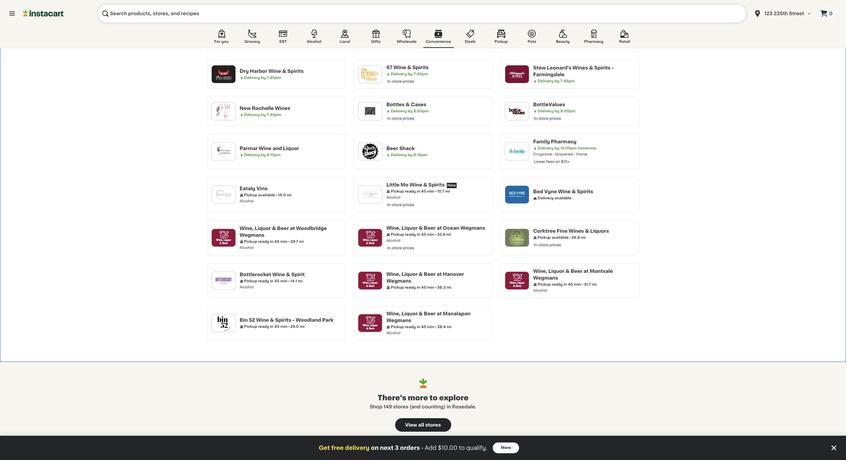 Task type: describe. For each thing, give the bounding box(es) containing it.
new inside little mo wine & spirits new
[[448, 184, 456, 188]]

pickup down little
[[391, 190, 404, 194]]

delivery up bedford
[[244, 3, 260, 7]]

lower
[[534, 160, 546, 164]]

store down little
[[392, 203, 402, 207]]

delivery available
[[538, 197, 572, 200]]

31.7
[[584, 283, 591, 287]]

pickup for wine, liquor & beer at woodbridge wegmans
[[244, 240, 257, 244]]

bottlerocket
[[240, 273, 271, 277]]

& inside wine, liquor & beer at hanover wegmans
[[419, 272, 423, 277]]

by for bottlevalues
[[555, 109, 560, 113]]

pickup button
[[487, 28, 516, 48]]

67 wine & spirits
[[387, 65, 429, 70]]

14.1 mi
[[291, 280, 303, 284]]

Search field
[[97, 4, 747, 23]]

pickup for eataly vino
[[244, 194, 257, 197]]

woodland
[[296, 318, 321, 323]]

wine, liquor & beer at ocean wegmans logo image
[[362, 229, 379, 247]]

wine right "52"
[[256, 318, 269, 323]]

delivery by 7:45pm for stew
[[538, 79, 575, 83]]

32.6 mi
[[437, 233, 451, 237]]

get free delivery on next 3 orders • add $10.00 to qualify.
[[319, 446, 488, 451]]

delivery for pompette wine shop
[[538, 40, 554, 43]]

to inside get free delivery on next 3 orders • add $10.00 to qualify.
[[459, 446, 465, 451]]

at for montvale
[[584, 269, 589, 274]]

alcohol for bottlerocket wine & spirit
[[240, 286, 254, 290]]

0 horizontal spatial new
[[240, 106, 251, 111]]

prices for 67 wine & spirits
[[403, 80, 415, 83]]

ready down "mo" on the top left of the page
[[405, 190, 416, 194]]

in inside there's more to explore shop 149 stores (and counting) in rosedale.
[[447, 405, 451, 410]]

149
[[384, 405, 392, 410]]

leiser's wine & liquors delivery by 7:45pm alcohol
[[387, 29, 445, 46]]

pickup inside button
[[495, 40, 508, 44]]

corktree
[[534, 229, 556, 234]]

ready for wine, liquor & beer at manalapan wegmans
[[405, 326, 416, 329]]

by for 67 wine & spirits
[[408, 72, 413, 76]]

26.8 mi
[[572, 236, 586, 240]]

delivery by 8:00pm for bottlevalues
[[538, 109, 576, 113]]

8:00pm for bottles & cases
[[414, 109, 429, 113]]

7:45pm for 67 wine & spirits
[[414, 72, 428, 76]]

wine inside leiser's wine & liquors delivery by 7:45pm alcohol
[[407, 29, 420, 34]]

wegmans for wine, liquor & beer at montvale wegmans
[[534, 276, 558, 281]]

rochelle
[[252, 106, 274, 111]]

more
[[501, 447, 511, 450]]

ebt button
[[269, 28, 298, 48]]

little
[[387, 183, 400, 188]]

0 vertical spatial on
[[556, 160, 560, 164]]

mi for wine, liquor & beer at manalapan wegmans
[[447, 326, 452, 329]]

you
[[221, 40, 229, 44]]

delivery for bottlevalues
[[538, 109, 554, 113]]

10.7
[[437, 190, 445, 194]]

7:30pm for second delivery by 7:30pm link
[[414, 3, 428, 7]]

in for wine, liquor & beer at montvale wegmans
[[564, 283, 567, 287]]

liquor for wine, liquor & beer at hanover wegmans
[[402, 272, 418, 277]]

in- right 'wine, liquor & beer at ocean wegmans logo'
[[387, 247, 392, 250]]

groceries
[[555, 153, 574, 156]]

38.3
[[437, 286, 446, 290]]

corktree fine wines & liquors
[[534, 229, 609, 234]]

32.6
[[437, 233, 446, 237]]

pickup for wine, liquor & beer at manalapan wegmans
[[391, 326, 404, 329]]

delivery for parmar wine and liquor
[[244, 153, 260, 157]]

29.0 mi
[[291, 325, 305, 329]]

more button
[[493, 443, 519, 454]]

dry
[[240, 69, 249, 74]]

wines for stew leonard's wines & spirits - farmingdale
[[573, 66, 588, 70]]

grocery
[[245, 40, 260, 44]]

hanover
[[443, 272, 464, 277]]

pickup ready in 45 min for bottlerocket wine & spirit
[[244, 280, 288, 284]]

wines inside bedford wines & spirits delivery by 7:30pm
[[261, 32, 277, 37]]

bottles & cases
[[387, 102, 427, 107]]

wine right "mo" on the top left of the page
[[410, 183, 422, 188]]

home
[[576, 153, 588, 156]]

stew
[[534, 66, 546, 70]]

1 vertical spatial pharmacy
[[551, 140, 577, 144]]

liquor for wine, liquor & beer at woodbridge wegmans
[[255, 226, 271, 231]]

pickup ready in 45 min for wine, liquor & beer at montvale wegmans
[[538, 283, 581, 287]]

spirits for little mo wine & spirits new
[[429, 183, 445, 188]]

wines for corktree fine wines & liquors
[[569, 229, 584, 234]]

little mo wine & spirits new
[[387, 183, 456, 188]]

beer for wine, liquor & beer at ocean wegmans
[[424, 226, 436, 231]]

bed
[[534, 190, 543, 194]]

min for wine, liquor & beer at hanover wegmans
[[427, 286, 435, 290]]

beer for wine, liquor & beer at hanover wegmans
[[424, 272, 436, 277]]

cases
[[411, 102, 427, 107]]

67
[[387, 65, 393, 70]]

- for wine
[[293, 318, 295, 323]]

wine, for wine, liquor & beer at montvale wegmans
[[534, 269, 548, 274]]

in down little mo wine & spirits new
[[417, 190, 421, 194]]

1 delivery by 7:30pm link from the left
[[207, 0, 346, 16]]

corktree fine wines & liquors logo image
[[509, 229, 526, 247]]

by for pompette wine shop
[[555, 40, 560, 43]]

wegmans for wine, liquor & beer at ocean wegmans
[[461, 226, 486, 231]]

wine, liquor & beer at manalapan wegmans logo image
[[362, 315, 379, 333]]

14.0
[[278, 194, 286, 197]]

wine left and
[[259, 146, 272, 151]]

prices for bottles & cases
[[403, 117, 415, 121]]

liquors inside leiser's wine & liquors delivery by 7:45pm alcohol
[[426, 29, 445, 34]]

parmar wine and liquor logo image
[[215, 143, 232, 161]]

bottlerocket wine & spirit
[[240, 273, 305, 277]]

pharmacy button
[[580, 28, 609, 48]]

in- down little
[[387, 203, 392, 207]]

pickup ready in 45 min for wine, liquor & beer at manalapan wegmans
[[391, 326, 435, 329]]

ready for wine, liquor & beer at ocean wegmans
[[405, 233, 416, 237]]

wine right 67
[[394, 65, 406, 70]]

bin 52 wine & spirits - woodland park logo image
[[215, 315, 232, 333]]

view all stores
[[405, 424, 441, 428]]

delivery for family pharmacy
[[538, 147, 554, 150]]

1 horizontal spatial liquors
[[591, 229, 609, 234]]

by for beer shack
[[408, 153, 413, 157]]

$10+
[[561, 160, 570, 164]]

wine, for wine, liquor & beer at hanover wegmans
[[387, 272, 401, 277]]

min for wine, liquor & beer at woodbridge wegmans
[[280, 240, 288, 244]]

view
[[405, 424, 417, 428]]

stores inside there's more to explore shop 149 stores (and counting) in rosedale.
[[393, 405, 409, 410]]

alcohol for wine, liquor & beer at woodbridge wegmans
[[240, 246, 254, 250]]

fees
[[547, 160, 555, 164]]

38.3 mi
[[437, 286, 452, 290]]

counting)
[[422, 405, 446, 410]]

delivery by 8:00pm for bottles & cases
[[391, 109, 429, 113]]

8:15pm for shack
[[414, 153, 428, 157]]

parmar
[[240, 146, 258, 151]]

stew leonard's wines & spirits - farmingdale logo image
[[509, 66, 526, 83]]

street
[[790, 11, 805, 16]]

delivery for bottles & cases
[[391, 109, 407, 113]]

14.0 mi
[[278, 194, 292, 197]]

wine right the harbor
[[269, 69, 281, 74]]

45 for wine, liquor & beer at hanover wegmans
[[421, 286, 426, 290]]

pickup for wine, liquor & beer at montvale wegmans
[[538, 283, 551, 287]]

eataly vino
[[240, 187, 268, 191]]

drugstore
[[534, 153, 552, 156]]

10.7 mi
[[437, 190, 450, 194]]

to inside there's more to explore shop 149 stores (and counting) in rosedale.
[[430, 395, 438, 402]]

beer shack logo image
[[362, 143, 379, 161]]

67 wine & spirits logo image
[[362, 66, 379, 83]]

family pharmacy
[[534, 140, 577, 144]]

in for wine, liquor & beer at hanover wegmans
[[417, 286, 421, 290]]

spirits for dry harbor wine & spirits
[[287, 69, 304, 74]]

pompette
[[534, 32, 558, 37]]

alcohol inside button
[[307, 40, 321, 44]]

shop inside there's more to explore shop 149 stores (and counting) in rosedale.
[[370, 405, 383, 410]]

wine up beauty
[[559, 32, 572, 37]]

leiser's
[[387, 29, 406, 34]]

38.4 mi
[[437, 326, 452, 329]]

235th
[[774, 11, 788, 16]]

at for hanover
[[437, 272, 442, 277]]

by for new rochelle wines
[[261, 113, 266, 117]]

rosedale.
[[452, 405, 477, 410]]

12:00pm
[[561, 147, 577, 150]]

ebt
[[280, 40, 287, 44]]

min for bottlerocket wine & spirit
[[280, 280, 288, 284]]

fine
[[557, 229, 568, 234]]

& inside wine, liquor & beer at montvale wegmans
[[566, 269, 570, 274]]

7:30pm for first delivery by 7:30pm link
[[267, 3, 281, 7]]

wine, liquor & beer at montvale wegmans
[[534, 269, 613, 281]]

mi right 10.7
[[446, 190, 450, 194]]

& inside bedford wines & spirits delivery by 7:30pm
[[278, 32, 282, 37]]

beer for wine, liquor & beer at woodbridge wegmans
[[277, 226, 289, 231]]

wine, liquor & beer at woodbridge wegmans logo image
[[215, 229, 232, 247]]

delivery
[[345, 446, 370, 451]]

7:30pm inside bedford wines & spirits delivery by 7:30pm
[[267, 40, 281, 43]]

123
[[765, 11, 773, 16]]

dry harbor wine & spirits
[[240, 69, 304, 74]]

in-store prices down "mo" on the top left of the page
[[387, 203, 415, 207]]

farmingdale
[[534, 72, 565, 77]]

& inside "wine, liquor & beer at woodbridge wegmans"
[[272, 226, 276, 231]]

bed vyne wine & spirits
[[534, 190, 594, 194]]

pickup for wine, liquor & beer at hanover wegmans
[[391, 286, 404, 290]]

beer shack
[[387, 146, 415, 151]]

45 down little mo wine & spirits new
[[421, 190, 426, 194]]

available for vino
[[258, 194, 275, 197]]

45 for wine, liquor & beer at montvale wegmans
[[568, 283, 573, 287]]

liquor for wine, liquor & beer at ocean wegmans
[[402, 226, 418, 231]]

in-store prices right 'wine, liquor & beer at ocean wegmans logo'
[[387, 247, 415, 250]]

shop categories tab list
[[207, 28, 640, 48]]

wholesale button
[[392, 28, 421, 48]]

38.4
[[437, 326, 446, 329]]

pompette wine shop
[[534, 32, 586, 37]]

local button
[[331, 28, 360, 48]]

deals
[[465, 40, 476, 44]]

delivery by 12:00pm tomorrow
[[538, 147, 597, 150]]

delivery by 7:45pm for new
[[244, 113, 281, 117]]

all
[[418, 424, 424, 428]]

bottlevalues
[[534, 102, 566, 107]]

get
[[319, 446, 330, 451]]

wegmans for wine, liquor & beer at hanover wegmans
[[387, 279, 411, 284]]

available down bed vyne wine & spirits
[[555, 197, 572, 200]]

in for wine, liquor & beer at ocean wegmans
[[417, 233, 421, 237]]

for
[[214, 40, 221, 44]]



Task type: vqa. For each thing, say whether or not it's contained in the screenshot.


Task type: locate. For each thing, give the bounding box(es) containing it.
8:15pm for wine
[[267, 153, 281, 157]]

min left 14.1 at bottom left
[[280, 280, 288, 284]]

to
[[430, 395, 438, 402], [459, 446, 465, 451]]

wegmans
[[461, 226, 486, 231], [240, 233, 265, 238], [534, 276, 558, 281], [387, 279, 411, 284], [387, 319, 411, 323]]

wine, inside wine, liquor & beer at hanover wegmans
[[387, 272, 401, 277]]

ready for bin 52 wine & spirits - woodland park
[[258, 325, 269, 329]]

bottles & cases logo image
[[362, 103, 379, 120]]

by
[[261, 3, 266, 7], [408, 3, 413, 7], [408, 36, 413, 40], [261, 40, 266, 43], [555, 40, 560, 43], [408, 72, 413, 76], [261, 76, 266, 80], [555, 79, 560, 83], [408, 109, 413, 113], [555, 109, 560, 113], [261, 113, 266, 117], [555, 147, 560, 150], [261, 153, 266, 157], [408, 153, 413, 157]]

7:45pm for new rochelle wines
[[267, 113, 281, 117]]

wegmans right ocean in the right of the page
[[461, 226, 486, 231]]

45 for wine, liquor & beer at manalapan wegmans
[[421, 326, 426, 329]]

at up 31.7
[[584, 269, 589, 274]]

wines for new rochelle wines
[[275, 106, 290, 111]]

8:00pm
[[414, 109, 429, 113], [561, 109, 576, 113]]

1 vertical spatial pickup available
[[538, 236, 569, 240]]

3
[[395, 446, 399, 451]]

wine, for wine, liquor & beer at ocean wegmans
[[387, 226, 401, 231]]

0 horizontal spatial 8:00pm
[[414, 109, 429, 113]]

1 horizontal spatial -
[[612, 66, 614, 70]]

pickup ready in 45 min down "wine, liquor & beer at woodbridge wegmans"
[[244, 240, 288, 244]]

in-store prices for bottlevalues
[[534, 117, 561, 121]]

pickup right deals on the top right of page
[[495, 40, 508, 44]]

wine, right wine, liquor & beer at hanover wegmans logo
[[387, 272, 401, 277]]

next
[[380, 446, 394, 451]]

mi for eataly vino
[[287, 194, 292, 197]]

wegmans for wine, liquor & beer at manalapan wegmans
[[387, 319, 411, 323]]

at for manalapan
[[437, 312, 442, 317]]

1 vertical spatial on
[[371, 446, 379, 451]]

14.1
[[291, 280, 297, 284]]

delivery by 7:45pm down rochelle
[[244, 113, 281, 117]]

1 horizontal spatial delivery by 8:15pm
[[391, 153, 428, 157]]

pickup ready in 45 min down wine, liquor & beer at manalapan wegmans
[[391, 326, 435, 329]]

on right fees
[[556, 160, 560, 164]]

deals button
[[456, 28, 485, 48]]

available for fine
[[552, 236, 569, 240]]

0
[[830, 11, 833, 16]]

- up 29.0 on the bottom left of page
[[293, 318, 295, 323]]

spirit
[[291, 273, 305, 277]]

instacart image
[[23, 9, 64, 18]]

delivery by 8:15pm
[[244, 153, 281, 157], [391, 153, 428, 157]]

1 horizontal spatial to
[[459, 446, 465, 451]]

liquor for wine, liquor & beer at manalapan wegmans
[[402, 312, 418, 317]]

mi for wine, liquor & beer at woodbridge wegmans
[[299, 240, 304, 244]]

by for bottles & cases
[[408, 109, 413, 113]]

in- down corktree at right
[[534, 244, 539, 247]]

bin
[[240, 318, 248, 323]]

0 horizontal spatial -
[[293, 318, 295, 323]]

2 delivery by 7:30pm link from the left
[[354, 0, 493, 16]]

new rochelle wines logo image
[[215, 103, 232, 120]]

1 vertical spatial to
[[459, 446, 465, 451]]

qualify.
[[467, 446, 488, 451]]

at inside wine, liquor & beer at manalapan wegmans
[[437, 312, 442, 317]]

there's more to explore shop 149 stores (and counting) in rosedale.
[[370, 395, 477, 410]]

in for bin 52 wine & spirits - woodland park
[[270, 325, 274, 329]]

alcohol left local
[[307, 40, 321, 44]]

pickup
[[495, 40, 508, 44], [391, 190, 404, 194], [244, 194, 257, 197], [391, 233, 404, 237], [538, 236, 551, 240], [244, 240, 257, 244], [244, 280, 257, 284], [538, 283, 551, 287], [391, 286, 404, 290], [244, 325, 257, 329], [391, 326, 404, 329]]

ready down wine, liquor & beer at ocean wegmans
[[405, 233, 416, 237]]

park
[[322, 318, 334, 323]]

delivery by 7:45pm
[[538, 40, 575, 43], [391, 72, 428, 76], [244, 76, 281, 80], [538, 79, 575, 83], [244, 113, 281, 117]]

in- down bottlevalues
[[534, 117, 539, 121]]

1 vertical spatial new
[[448, 184, 456, 188]]

in-store prices for bottles & cases
[[387, 117, 415, 121]]

in-store prices down bottles
[[387, 117, 415, 121]]

mi for bin 52 wine & spirits - woodland park
[[300, 325, 305, 329]]

mi for bottlerocket wine & spirit
[[298, 280, 303, 284]]

store down bottles
[[392, 117, 402, 121]]

0 button
[[816, 7, 838, 20]]

vyne
[[545, 190, 557, 194]]

bottlerocket wine & spirit logo image
[[215, 272, 232, 290]]

wine, liquor & beer at montvale wegmans logo image
[[509, 272, 526, 290]]

alcohol right 'wine, liquor & beer at ocean wegmans logo'
[[387, 239, 401, 243]]

delivery
[[244, 3, 260, 7], [391, 3, 407, 7], [391, 36, 407, 40], [244, 40, 260, 43], [538, 40, 554, 43], [391, 72, 407, 76], [244, 76, 260, 80], [538, 79, 554, 83], [391, 109, 407, 113], [538, 109, 554, 113], [244, 113, 260, 117], [538, 147, 554, 150], [244, 153, 260, 157], [391, 153, 407, 157], [538, 197, 554, 200]]

pickup down the bottlerocket
[[244, 280, 257, 284]]

pickup ready in 45 min down "bottlerocket wine & spirit"
[[244, 280, 288, 284]]

pickup for bin 52 wine & spirits - woodland park
[[244, 325, 257, 329]]

in-store prices for corktree fine wines & liquors
[[534, 244, 561, 247]]

manalapan
[[443, 312, 471, 317]]

7:45pm for pompette wine shop
[[561, 40, 575, 43]]

at up 38.4
[[437, 312, 442, 317]]

by inside bedford wines & spirits delivery by 7:30pm
[[261, 40, 266, 43]]

at inside "wine, liquor & beer at woodbridge wegmans"
[[290, 226, 295, 231]]

to right $10.00
[[459, 446, 465, 451]]

and
[[273, 146, 282, 151]]

available down vino
[[258, 194, 275, 197]]

mi for corktree fine wines & liquors
[[581, 236, 586, 240]]

wines inside stew leonard's wines & spirits - farmingdale
[[573, 66, 588, 70]]

2 delivery by 7:30pm from the left
[[391, 3, 428, 7]]

alcohol down the bottlerocket
[[240, 286, 254, 290]]

by for parmar wine and liquor
[[261, 153, 266, 157]]

spirits inside bedford wines & spirits delivery by 7:30pm
[[283, 32, 299, 37]]

1 horizontal spatial delivery by 8:00pm
[[538, 109, 576, 113]]

ready for bottlerocket wine & spirit
[[258, 280, 269, 284]]

- down retail button
[[612, 66, 614, 70]]

delivery down vyne
[[538, 197, 554, 200]]

pickup for corktree fine wines & liquors
[[538, 236, 551, 240]]

0 horizontal spatial delivery by 8:15pm
[[244, 153, 281, 157]]

min for bin 52 wine & spirits - woodland park
[[280, 325, 288, 329]]

& inside stew leonard's wines & spirits - farmingdale
[[589, 66, 593, 70]]

1 vertical spatial -
[[293, 318, 295, 323]]

delivery by 7:45pm down farmingdale
[[538, 79, 575, 83]]

pickup right wine, liquor & beer at montvale wegmans logo on the right of the page
[[538, 283, 551, 287]]

mi right 29.0 on the bottom left of page
[[300, 325, 305, 329]]

1 vertical spatial shop
[[370, 405, 383, 410]]

wegmans inside wine, liquor & beer at montvale wegmans
[[534, 276, 558, 281]]

delivery by 7:45pm for pompette
[[538, 40, 575, 43]]

treatment tracker modal dialog
[[0, 437, 847, 461]]

in-store prices
[[387, 80, 415, 83], [387, 117, 415, 121], [534, 117, 561, 121], [387, 203, 415, 207], [534, 244, 561, 247], [387, 247, 415, 250]]

store for bottlevalues
[[539, 117, 549, 121]]

delivery by 7:30pm link
[[207, 0, 346, 16], [354, 0, 493, 16]]

delivery for new rochelle wines
[[244, 113, 260, 117]]

wine, inside wine, liquor & beer at montvale wegmans
[[534, 269, 548, 274]]

delivery by 7:45pm for dry
[[244, 76, 281, 80]]

mi right 31.7
[[592, 283, 597, 287]]

wine,
[[387, 226, 401, 231], [240, 226, 254, 231], [534, 269, 548, 274], [387, 272, 401, 277], [387, 312, 401, 317]]

in- for corktree fine wines & liquors
[[534, 244, 539, 247]]

available
[[258, 194, 275, 197], [555, 197, 572, 200], [552, 236, 569, 240]]

eataly vino logo image
[[215, 186, 232, 204]]

1 horizontal spatial 8:15pm
[[414, 153, 428, 157]]

ready down wine, liquor & beer at montvale wegmans
[[552, 283, 563, 287]]

31.7 mi
[[584, 283, 597, 287]]

convenience
[[426, 40, 451, 44]]

45 for bin 52 wine & spirits - woodland park
[[275, 325, 280, 329]]

wegmans for wine, liquor & beer at woodbridge wegmans
[[240, 233, 265, 238]]

at inside wine, liquor & beer at hanover wegmans
[[437, 272, 442, 277]]

stores right all
[[425, 424, 441, 428]]

by inside leiser's wine & liquors delivery by 7:45pm alcohol
[[408, 36, 413, 40]]

45 down wine, liquor & beer at manalapan wegmans
[[421, 326, 426, 329]]

wegmans inside wine, liquor & beer at hanover wegmans
[[387, 279, 411, 284]]

2 8:00pm from the left
[[561, 109, 576, 113]]

1 horizontal spatial shop
[[573, 32, 586, 37]]

alcohol down leiser's
[[387, 43, 401, 46]]

in
[[417, 190, 421, 194], [417, 233, 421, 237], [270, 240, 274, 244], [270, 280, 274, 284], [564, 283, 567, 287], [417, 286, 421, 290], [270, 325, 274, 329], [417, 326, 421, 329], [447, 405, 451, 410]]

beer inside wine, liquor & beer at manalapan wegmans
[[424, 312, 436, 317]]

harbor
[[250, 69, 267, 74]]

delivery down rochelle
[[244, 113, 260, 117]]

store down corktree at right
[[539, 244, 549, 247]]

mi right 14.1 at bottom left
[[298, 280, 303, 284]]

8:15pm down the shack
[[414, 153, 428, 157]]

0 horizontal spatial liquors
[[426, 29, 445, 34]]

1 horizontal spatial 8:00pm
[[561, 109, 576, 113]]

45 for wine, liquor & beer at woodbridge wegmans
[[275, 240, 280, 244]]

0 horizontal spatial stores
[[393, 405, 409, 410]]

1 horizontal spatial new
[[448, 184, 456, 188]]

liquor for wine, liquor & beer at montvale wegmans
[[549, 269, 565, 274]]

more
[[408, 395, 428, 402]]

mi for wine, liquor & beer at hanover wegmans
[[447, 286, 452, 290]]

pickup ready in 45 min for wine, liquor & beer at hanover wegmans
[[391, 286, 435, 290]]

wegmans inside "wine, liquor & beer at woodbridge wegmans"
[[240, 233, 265, 238]]

29.7
[[291, 240, 298, 244]]

gifts button
[[361, 28, 391, 48]]

1 8:15pm from the left
[[267, 153, 281, 157]]

pickup ready in 45 min down wine, liquor & beer at montvale wegmans
[[538, 283, 581, 287]]

- inside stew leonard's wines & spirits - farmingdale
[[612, 66, 614, 70]]

little mo wine & spirits logo image
[[362, 186, 379, 204]]

1 delivery by 8:00pm from the left
[[391, 109, 429, 113]]

delivery up drugstore
[[538, 147, 554, 150]]

liquor
[[283, 146, 299, 151], [402, 226, 418, 231], [255, 226, 271, 231], [549, 269, 565, 274], [402, 272, 418, 277], [402, 312, 418, 317]]

delivery down bottles
[[391, 109, 407, 113]]

delivery down farmingdale
[[538, 79, 554, 83]]

wine, liquor & beer at woodbridge wegmans
[[240, 226, 327, 238]]

delivery down bottlevalues
[[538, 109, 554, 113]]

mi for wine, liquor & beer at ocean wegmans
[[447, 233, 451, 237]]

lower fees on $10+
[[534, 160, 570, 164]]

1 vertical spatial stores
[[425, 424, 441, 428]]

delivery inside bedford wines & spirits delivery by 7:30pm
[[244, 40, 260, 43]]

bedford
[[240, 32, 260, 37]]

in down wine, liquor & beer at manalapan wegmans
[[417, 326, 421, 329]]

store right 'wine, liquor & beer at ocean wegmans logo'
[[392, 247, 402, 250]]

in for wine, liquor & beer at woodbridge wegmans
[[270, 240, 274, 244]]

in down explore
[[447, 405, 451, 410]]

convenience button
[[423, 28, 454, 48]]

shop
[[573, 32, 586, 37], [370, 405, 383, 410]]

in for wine, liquor & beer at manalapan wegmans
[[417, 326, 421, 329]]

delivery for bed vyne wine & spirits
[[538, 197, 554, 200]]

29.0
[[291, 325, 299, 329]]

store for 67 wine & spirits
[[392, 80, 402, 83]]

0 horizontal spatial to
[[430, 395, 438, 402]]

mi down ocean in the right of the page
[[447, 233, 451, 237]]

spirits inside stew leonard's wines & spirits - farmingdale
[[595, 66, 611, 70]]

None search field
[[97, 4, 747, 23]]

ready down bin 52 wine & spirits - woodland park
[[258, 325, 269, 329]]

123 235th street
[[765, 11, 805, 16]]

1 horizontal spatial delivery by 7:30pm
[[391, 3, 428, 7]]

1 horizontal spatial pickup available
[[538, 236, 569, 240]]

pickup ready in 45 min down wine, liquor & beer at ocean wegmans
[[391, 233, 435, 237]]

& inside wine, liquor & beer at manalapan wegmans
[[419, 312, 423, 317]]

0 horizontal spatial pickup available
[[244, 194, 275, 197]]

ready for wine, liquor & beer at montvale wegmans
[[552, 283, 563, 287]]

min down "wine, liquor & beer at woodbridge wegmans"
[[280, 240, 288, 244]]

beer left the manalapan
[[424, 312, 436, 317]]

0 vertical spatial shop
[[573, 32, 586, 37]]

beer left the shack
[[387, 146, 398, 151]]

pickup ready in 45 min for wine, liquor & beer at ocean wegmans
[[391, 233, 435, 237]]

new
[[240, 106, 251, 111], [448, 184, 456, 188]]

mi right 38.3
[[447, 286, 452, 290]]

alcohol inside leiser's wine & liquors delivery by 7:45pm alcohol
[[387, 43, 401, 46]]

delivery by 7:45pm down the harbor
[[244, 76, 281, 80]]

0 vertical spatial -
[[612, 66, 614, 70]]

stores down there's
[[393, 405, 409, 410]]

45 down wine, liquor & beer at hanover wegmans
[[421, 286, 426, 290]]

(and
[[410, 405, 421, 410]]

in- for bottles & cases
[[387, 117, 392, 121]]

bottlevalues logo image
[[509, 103, 526, 120]]

0 vertical spatial new
[[240, 106, 251, 111]]

store for bottles & cases
[[392, 117, 402, 121]]

liquor inside wine, liquor & beer at manalapan wegmans
[[402, 312, 418, 317]]

beer for wine, liquor & beer at montvale wegmans
[[571, 269, 583, 274]]

min for wine, liquor & beer at manalapan wegmans
[[427, 326, 435, 329]]

wine, right wine, liquor & beer at montvale wegmans logo on the right of the page
[[534, 269, 548, 274]]

store down 67
[[392, 80, 402, 83]]

family pharmacy logo image
[[509, 143, 526, 161]]

at up 38.3
[[437, 272, 442, 277]]

alcohol down little
[[387, 196, 401, 200]]

0 horizontal spatial pharmacy
[[551, 140, 577, 144]]

1 horizontal spatial on
[[556, 160, 560, 164]]

2 8:15pm from the left
[[414, 153, 428, 157]]

stew leonard's wines & spirits - farmingdale
[[534, 66, 614, 77]]

for you
[[214, 40, 229, 44]]

on inside get free delivery on next 3 orders • add $10.00 to qualify.
[[371, 446, 379, 451]]

alcohol for wine, liquor & beer at ocean wegmans
[[387, 239, 401, 243]]

& inside leiser's wine & liquors delivery by 7:45pm alcohol
[[421, 29, 425, 34]]

in- for 67 wine & spirits
[[387, 80, 392, 83]]

spirits for bin 52 wine & spirits - woodland park
[[275, 318, 292, 323]]

wines
[[261, 32, 277, 37], [573, 66, 588, 70], [275, 106, 290, 111], [569, 229, 584, 234]]

by for family pharmacy
[[555, 147, 560, 150]]

8:15pm
[[267, 153, 281, 157], [414, 153, 428, 157]]

0 vertical spatial stores
[[393, 405, 409, 410]]

in down wine, liquor & beer at montvale wegmans
[[564, 283, 567, 287]]

ready for wine, liquor & beer at hanover wegmans
[[405, 286, 416, 290]]

wine, inside wine, liquor & beer at manalapan wegmans
[[387, 312, 401, 317]]

dry harbor wine & spirits logo image
[[215, 66, 232, 83]]

pickup ready in 45 min down "mo" on the top left of the page
[[391, 190, 435, 194]]

bedford wines & spirits delivery by 7:30pm
[[240, 32, 299, 43]]

tomorrow
[[578, 147, 597, 150]]

pickup down eataly vino at the top left of the page
[[244, 194, 257, 197]]

prices for corktree fine wines & liquors
[[550, 244, 561, 247]]

local
[[340, 40, 350, 44]]

delivery down leiser's
[[391, 36, 407, 40]]

alcohol for wine, liquor & beer at manalapan wegmans
[[387, 332, 401, 336]]

family
[[534, 140, 550, 144]]

pickup down "52"
[[244, 325, 257, 329]]

wine left spirit
[[273, 273, 285, 277]]

view all stores link
[[395, 419, 451, 433]]

wine, inside "wine, liquor & beer at woodbridge wegmans"
[[240, 226, 254, 231]]

delivery for stew leonard's wines & spirits - farmingdale
[[538, 79, 554, 83]]

pharmacy right beauty
[[584, 40, 604, 44]]

delivery down pompette
[[538, 40, 554, 43]]

1 vertical spatial liquors
[[591, 229, 609, 234]]

alcohol button
[[300, 28, 329, 48]]

min for wine, liquor & beer at ocean wegmans
[[427, 233, 435, 237]]

8:00pm for bottlevalues
[[561, 109, 576, 113]]

ready down wine, liquor & beer at manalapan wegmans
[[405, 326, 416, 329]]

delivery by 7:30pm
[[244, 3, 281, 7], [391, 3, 428, 7]]

wholesale
[[397, 40, 417, 44]]

wine, for wine, liquor & beer at woodbridge wegmans
[[240, 226, 254, 231]]

2 delivery by 8:15pm from the left
[[391, 153, 428, 157]]

pharmacy inside button
[[584, 40, 604, 44]]

7:45pm inside leiser's wine & liquors delivery by 7:45pm alcohol
[[414, 36, 428, 40]]

wegmans inside wine, liquor & beer at manalapan wegmans
[[387, 319, 411, 323]]

delivery by 8:00pm down the bottles & cases
[[391, 109, 429, 113]]

vino
[[257, 187, 268, 191]]

0 vertical spatial pickup available
[[244, 194, 275, 197]]

1 horizontal spatial stores
[[425, 424, 441, 428]]

0 horizontal spatial delivery by 7:30pm link
[[207, 0, 346, 16]]

liquor inside "wine, liquor & beer at woodbridge wegmans"
[[255, 226, 271, 231]]

0 horizontal spatial 8:15pm
[[267, 153, 281, 157]]

by for stew leonard's wines & spirits - farmingdale
[[555, 79, 560, 83]]

at up 29.7 at the left of page
[[290, 226, 295, 231]]

1 8:00pm from the left
[[414, 109, 429, 113]]

bed vyne wine & spirits logo image
[[509, 186, 526, 204]]

52
[[249, 318, 255, 323]]

0 vertical spatial to
[[430, 395, 438, 402]]

8:15pm down and
[[267, 153, 281, 157]]

delivery up leiser's
[[391, 3, 407, 7]]

min down wine, liquor & beer at manalapan wegmans
[[427, 326, 435, 329]]

pickup ready in 45 min down wine, liquor & beer at hanover wegmans
[[391, 286, 435, 290]]

7:45pm
[[414, 36, 428, 40], [561, 40, 575, 43], [414, 72, 428, 76], [267, 76, 281, 80], [561, 79, 575, 83], [267, 113, 281, 117]]

min left 10.7
[[427, 190, 435, 194]]

to up counting)
[[430, 395, 438, 402]]

beer left montvale
[[571, 269, 583, 274]]

parmar wine and liquor
[[240, 146, 299, 151]]

wegmans right wine, liquor & beer at montvale wegmans logo on the right of the page
[[534, 276, 558, 281]]

1 delivery by 7:30pm from the left
[[244, 3, 281, 7]]

in-store prices for 67 wine & spirits
[[387, 80, 415, 83]]

2 delivery by 8:00pm from the left
[[538, 109, 576, 113]]

mi for wine, liquor & beer at montvale wegmans
[[592, 283, 597, 287]]

liquor inside wine, liquor & beer at montvale wegmans
[[549, 269, 565, 274]]

0 vertical spatial pharmacy
[[584, 40, 604, 44]]

45 for wine, liquor & beer at ocean wegmans
[[421, 233, 426, 237]]

spirits for stew leonard's wines & spirits - farmingdale
[[595, 66, 611, 70]]

123 235th street button
[[754, 4, 812, 23]]

pickup for wine, liquor & beer at ocean wegmans
[[391, 233, 404, 237]]

pickup down corktree at right
[[538, 236, 551, 240]]

1 delivery by 8:15pm from the left
[[244, 153, 281, 157]]

in down wine, liquor & beer at hanover wegmans
[[417, 286, 421, 290]]

delivery inside leiser's wine & liquors delivery by 7:45pm alcohol
[[391, 36, 407, 40]]

in- down 67
[[387, 80, 392, 83]]

1 horizontal spatial pharmacy
[[584, 40, 604, 44]]

at inside wine, liquor & beer at montvale wegmans
[[584, 269, 589, 274]]

45
[[421, 190, 426, 194], [421, 233, 426, 237], [275, 240, 280, 244], [275, 280, 280, 284], [568, 283, 573, 287], [421, 286, 426, 290], [275, 325, 280, 329], [421, 326, 426, 329]]

pickup available for fine
[[538, 236, 569, 240]]

spirits for bed vyne wine & spirits
[[577, 190, 594, 194]]

beer inside wine, liquor & beer at montvale wegmans
[[571, 269, 583, 274]]

0 vertical spatial liquors
[[426, 29, 445, 34]]

delivery down 67 wine & spirits
[[391, 72, 407, 76]]

stores inside button
[[425, 424, 441, 428]]

ready for wine, liquor & beer at woodbridge wegmans
[[258, 240, 269, 244]]

1 horizontal spatial delivery by 7:30pm link
[[354, 0, 493, 16]]

beauty
[[556, 40, 570, 44]]

delivery by 7:30pm up leiser's
[[391, 3, 428, 7]]

delivery down parmar
[[244, 153, 260, 157]]

in-store prices down corktree at right
[[534, 244, 561, 247]]

beer inside wine, liquor & beer at hanover wegmans
[[424, 272, 436, 277]]

wine up delivery available
[[558, 190, 571, 194]]

0 horizontal spatial delivery by 7:30pm
[[244, 3, 281, 7]]

0 horizontal spatial shop
[[370, 405, 383, 410]]

wine, liquor & beer at hanover wegmans
[[387, 272, 464, 284]]

liquor inside wine, liquor & beer at hanover wegmans
[[402, 272, 418, 277]]

delivery for beer shack
[[391, 153, 407, 157]]

26.8
[[572, 236, 580, 240]]

view all stores button
[[395, 419, 451, 433]]

in for bottlerocket wine & spirit
[[270, 280, 274, 284]]

bottles
[[387, 102, 405, 107]]

delivery down 'beer shack'
[[391, 153, 407, 157]]

delivery by 8:00pm
[[391, 109, 429, 113], [538, 109, 576, 113]]

0 horizontal spatial on
[[371, 446, 379, 451]]

wine, for wine, liquor & beer at manalapan wegmans
[[387, 312, 401, 317]]

delivery by 8:15pm down parmar wine and liquor on the left top
[[244, 153, 281, 157]]

eataly
[[240, 187, 255, 191]]

delivery by 7:30pm up bedford
[[244, 3, 281, 7]]

store for corktree fine wines & liquors
[[539, 244, 549, 247]]

beer inside "wine, liquor & beer at woodbridge wegmans"
[[277, 226, 289, 231]]

wine
[[407, 29, 420, 34], [559, 32, 572, 37], [394, 65, 406, 70], [269, 69, 281, 74], [259, 146, 272, 151], [410, 183, 422, 188], [558, 190, 571, 194], [273, 273, 285, 277], [256, 318, 269, 323]]

wine, liquor & beer at hanover wegmans logo image
[[362, 272, 379, 290]]

delivery down the harbor
[[244, 76, 260, 80]]

45 down "bottlerocket wine & spirit"
[[275, 280, 280, 284]]

0 horizontal spatial delivery by 8:00pm
[[391, 109, 429, 113]]

pickup right wine, liquor & beer at woodbridge wegmans logo at the left
[[244, 240, 257, 244]]

beer left woodbridge
[[277, 226, 289, 231]]

add
[[425, 446, 437, 451]]



